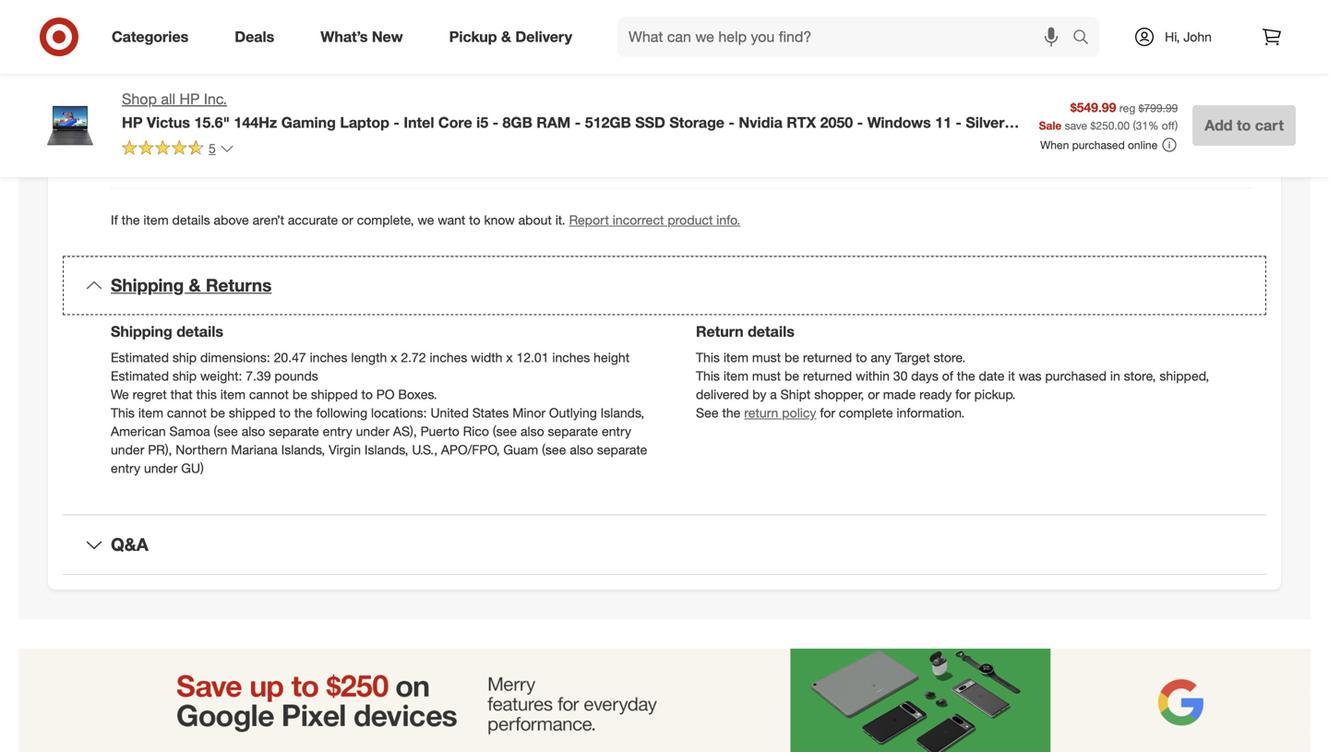 Task type: vqa. For each thing, say whether or not it's contained in the screenshot.
CAT & JACK LINK associated with Uniform
no



Task type: describe. For each thing, give the bounding box(es) containing it.
virgin
[[329, 442, 361, 458]]

number
[[142, 95, 191, 112]]

origin
[[111, 152, 148, 168]]

$549.99
[[1070, 99, 1116, 115]]

2 horizontal spatial (see
[[542, 442, 566, 458]]

united states minor outlying islands, american samoa (see also separate entry under as), puerto rico (see also separate entry under pr), northern mariana islands, virgin islands, u.s., apo/fpo, guam (see also separate entry under gu)
[[111, 405, 647, 476]]

4 - from the left
[[729, 113, 735, 131]]

guam
[[503, 442, 538, 458]]

2 vertical spatial this
[[111, 405, 135, 421]]

item up delivered on the bottom
[[723, 368, 749, 384]]

2 ship from the top
[[172, 368, 197, 384]]

fa1030nr)
[[149, 132, 214, 150]]

return details this item must be returned to any target store. this item must be returned within 30 days of the date it was purchased in store, shipped, delivered by a shipt shopper, or made ready for pickup. see the return policy for complete information.
[[696, 322, 1209, 421]]

144hz
[[234, 113, 277, 131]]

see
[[696, 405, 719, 421]]

returns
[[206, 275, 272, 296]]

within
[[856, 368, 890, 384]]

to inside return details this item must be returned to any target store. this item must be returned within 30 days of the date it was purchased in store, shipped, delivered by a shipt shopper, or made ready for pickup. see the return policy for complete information.
[[856, 349, 867, 365]]

0 horizontal spatial islands,
[[281, 442, 325, 458]]

it.
[[555, 212, 566, 228]]

2 returned from the top
[[803, 368, 852, 384]]

12.01
[[516, 349, 549, 365]]

locations:
[[371, 405, 427, 421]]

delivery
[[515, 28, 572, 46]]

search button
[[1064, 17, 1109, 61]]

%
[[1148, 119, 1159, 132]]

categories
[[112, 28, 188, 46]]

upc : 196337837355
[[111, 39, 232, 55]]

the right of
[[957, 368, 975, 384]]

return policy link
[[744, 405, 816, 421]]

what's new link
[[305, 17, 426, 57]]

delivered
[[696, 386, 749, 402]]

2 horizontal spatial islands,
[[601, 405, 644, 421]]

mariana
[[231, 442, 278, 458]]

0 horizontal spatial hp
[[122, 113, 143, 131]]

1 must from the top
[[752, 349, 781, 365]]

to down pounds
[[279, 405, 291, 421]]

3 inches from the left
[[552, 349, 590, 365]]

shipping & returns button
[[63, 256, 1266, 315]]

hi, john
[[1165, 29, 1212, 45]]

1 inches from the left
[[310, 349, 347, 365]]

cannot inside shipping details estimated ship dimensions: 20.47 inches length x 2.72 inches width x 12.01 inches height estimated ship weight: 7.39 pounds we regret that this item cannot be shipped to po boxes.
[[249, 386, 289, 402]]

shipping & returns
[[111, 275, 272, 296]]

11
[[935, 113, 952, 131]]

pounds
[[275, 368, 318, 384]]

origin : imported
[[111, 152, 209, 168]]

0 horizontal spatial also
[[242, 423, 265, 439]]

q&a
[[111, 534, 148, 555]]

incorrect
[[613, 212, 664, 228]]

item
[[111, 95, 138, 112]]

the down delivered on the bottom
[[722, 405, 741, 421]]

shipt
[[781, 386, 811, 402]]

silver
[[966, 113, 1005, 131]]

20.47
[[274, 349, 306, 365]]

weight:
[[200, 368, 242, 384]]

add to cart
[[1205, 116, 1284, 134]]

that
[[170, 386, 193, 402]]

imported
[[155, 152, 209, 168]]

details for shipping
[[176, 322, 223, 340]]

15.6"
[[194, 113, 230, 131]]

ssd
[[635, 113, 665, 131]]

shipping details estimated ship dimensions: 20.47 inches length x 2.72 inches width x 12.01 inches height estimated ship weight: 7.39 pounds we regret that this item cannot be shipped to po boxes.
[[111, 322, 630, 402]]

off
[[1162, 119, 1175, 132]]

30
[[893, 368, 908, 384]]

pickup.
[[974, 386, 1016, 402]]

1 horizontal spatial entry
[[323, 423, 352, 439]]

shipped inside shipping details estimated ship dimensions: 20.47 inches length x 2.72 inches width x 12.01 inches height estimated ship weight: 7.39 pounds we regret that this item cannot be shipped to po boxes.
[[311, 386, 358, 402]]

item down regret
[[138, 405, 163, 421]]

1 x from the left
[[391, 349, 397, 365]]

1 horizontal spatial also
[[521, 423, 544, 439]]

What can we help you find? suggestions appear below search field
[[618, 17, 1077, 57]]

the down pounds
[[294, 405, 313, 421]]

this item cannot be shipped to the following locations:
[[111, 405, 427, 421]]

7.39
[[246, 368, 271, 384]]

information.
[[897, 405, 965, 421]]

0 horizontal spatial (see
[[214, 423, 238, 439]]

report
[[569, 212, 609, 228]]

196337837355
[[146, 39, 232, 55]]

1 returned from the top
[[803, 349, 852, 365]]

complete
[[839, 405, 893, 421]]

deals
[[235, 28, 274, 46]]

0 vertical spatial this
[[696, 349, 720, 365]]

want
[[438, 212, 465, 228]]

0 vertical spatial purchased
[[1072, 138, 1125, 152]]

victus
[[147, 113, 190, 131]]

pickup
[[449, 28, 497, 46]]

reg
[[1119, 101, 1135, 115]]

shop all hp inc. hp victus 15.6" 144hz gaming laptop - intel core i5 - 8gb ram - 512gb ssd storage - nvidia rtx 2050 - windows 11 - silver (15-fa1030nr)
[[122, 90, 1005, 150]]

1 vertical spatial cannot
[[167, 405, 207, 421]]

what's new
[[321, 28, 403, 46]]

u.s.,
[[412, 442, 437, 458]]

sale
[[1039, 119, 1062, 132]]

deals link
[[219, 17, 297, 57]]

advertisement region
[[18, 649, 1311, 752]]

to inside shipping details estimated ship dimensions: 20.47 inches length x 2.72 inches width x 12.01 inches height estimated ship weight: 7.39 pounds we regret that this item cannot be shipped to po boxes.
[[361, 386, 373, 402]]

2050
[[820, 113, 853, 131]]

item down return
[[723, 349, 749, 365]]

5
[[209, 140, 216, 156]]

as),
[[393, 423, 417, 439]]

(dpci)
[[194, 95, 234, 112]]

$799.99
[[1139, 101, 1178, 115]]

accurate
[[288, 212, 338, 228]]

2 horizontal spatial also
[[570, 442, 593, 458]]

width
[[471, 349, 503, 365]]

above
[[214, 212, 249, 228]]

return
[[696, 322, 744, 340]]

shop
[[122, 90, 157, 108]]

minor
[[513, 405, 546, 421]]

1 - from the left
[[394, 113, 400, 131]]

8gb
[[503, 113, 532, 131]]

if
[[111, 212, 118, 228]]



Task type: locate. For each thing, give the bounding box(es) containing it.
islands, down the as), on the bottom left of page
[[365, 442, 408, 458]]

details inside return details this item must be returned to any target store. this item must be returned within 30 days of the date it was purchased in store, shipped, delivered by a shipt shopper, or made ready for pickup. see the return policy for complete information.
[[748, 322, 795, 340]]

also
[[242, 423, 265, 439], [521, 423, 544, 439], [570, 442, 593, 458]]

5 - from the left
[[857, 113, 863, 131]]

american
[[111, 423, 166, 439]]

- right 2050
[[857, 113, 863, 131]]

0 vertical spatial hp
[[180, 90, 200, 108]]

1 vertical spatial this
[[696, 368, 720, 384]]

outlying
[[549, 405, 597, 421]]

0 vertical spatial estimated
[[111, 349, 169, 365]]

save
[[1065, 119, 1087, 132]]

date
[[979, 368, 1005, 384]]

for down shopper,
[[820, 405, 835, 421]]

1 horizontal spatial :
[[148, 152, 152, 168]]

it
[[1008, 368, 1015, 384]]

puerto
[[420, 423, 459, 439]]

&
[[501, 28, 511, 46], [189, 275, 201, 296]]

know
[[484, 212, 515, 228]]

islands, right outlying
[[601, 405, 644, 421]]

item inside shipping details estimated ship dimensions: 20.47 inches length x 2.72 inches width x 12.01 inches height estimated ship weight: 7.39 pounds we regret that this item cannot be shipped to po boxes.
[[220, 386, 246, 402]]

$549.99 reg $799.99 sale save $ 250.00 ( 31 % off )
[[1039, 99, 1178, 132]]

details left above
[[172, 212, 210, 228]]

1 vertical spatial hp
[[122, 113, 143, 131]]

by
[[753, 386, 766, 402]]

& left returns
[[189, 275, 201, 296]]

0 horizontal spatial inches
[[310, 349, 347, 365]]

islands,
[[601, 405, 644, 421], [281, 442, 325, 458], [365, 442, 408, 458]]

-
[[394, 113, 400, 131], [492, 113, 498, 131], [575, 113, 581, 131], [729, 113, 735, 131], [857, 113, 863, 131], [956, 113, 962, 131]]

store.
[[934, 349, 966, 365]]

x right 'width'
[[506, 349, 513, 365]]

0 horizontal spatial :
[[139, 39, 142, 55]]

intel
[[404, 113, 434, 131]]

categories link
[[96, 17, 212, 57]]

1 vertical spatial estimated
[[111, 368, 169, 384]]

1 horizontal spatial cannot
[[249, 386, 289, 402]]

(see right "guam"
[[542, 442, 566, 458]]

hp
[[180, 90, 200, 108], [122, 113, 143, 131]]

0 vertical spatial cannot
[[249, 386, 289, 402]]

0 horizontal spatial shipped
[[229, 405, 276, 421]]

shipped
[[311, 386, 358, 402], [229, 405, 276, 421]]

returned
[[803, 349, 852, 365], [803, 368, 852, 384]]

1 horizontal spatial hp
[[180, 90, 200, 108]]

search
[[1064, 30, 1109, 48]]

x left 2.72
[[391, 349, 397, 365]]

1 horizontal spatial shipped
[[311, 386, 358, 402]]

nvidia
[[739, 113, 783, 131]]

0 vertical spatial shipped
[[311, 386, 358, 402]]

storage
[[669, 113, 725, 131]]

(see
[[214, 423, 238, 439], [493, 423, 517, 439], [542, 442, 566, 458]]

0 horizontal spatial x
[[391, 349, 397, 365]]

product
[[668, 212, 713, 228]]

1 ship from the top
[[172, 349, 197, 365]]

1 vertical spatial under
[[111, 442, 144, 458]]

hp up the (15-
[[122, 113, 143, 131]]

purchased down $
[[1072, 138, 1125, 152]]

also up mariana on the bottom
[[242, 423, 265, 439]]

inches
[[310, 349, 347, 365], [430, 349, 467, 365], [552, 349, 590, 365]]

: left "196337837355"
[[139, 39, 142, 55]]

this down we
[[111, 405, 135, 421]]

x
[[391, 349, 397, 365], [506, 349, 513, 365]]

shopper,
[[814, 386, 864, 402]]

1 vertical spatial shipped
[[229, 405, 276, 421]]

0 vertical spatial or
[[342, 212, 353, 228]]

northern
[[176, 442, 227, 458]]

to left po
[[361, 386, 373, 402]]

purchased
[[1072, 138, 1125, 152], [1045, 368, 1107, 384]]

(see down states
[[493, 423, 517, 439]]

: for upc
[[139, 39, 142, 55]]

ram
[[537, 113, 571, 131]]

1 vertical spatial :
[[148, 152, 152, 168]]

inches right 2.72
[[430, 349, 467, 365]]

shipping for shipping & returns
[[111, 275, 184, 296]]

details up dimensions:
[[176, 322, 223, 340]]

(
[[1133, 119, 1136, 132]]

item number (dpci)
[[111, 95, 234, 112]]

made
[[883, 386, 916, 402]]

item down weight:
[[220, 386, 246, 402]]

1 horizontal spatial x
[[506, 349, 513, 365]]

0 vertical spatial &
[[501, 28, 511, 46]]

1 estimated from the top
[[111, 349, 169, 365]]

details for return
[[748, 322, 795, 340]]

days
[[911, 368, 939, 384]]

2 inches from the left
[[430, 349, 467, 365]]

1 vertical spatial &
[[189, 275, 201, 296]]

when purchased online
[[1040, 138, 1158, 152]]

- left intel on the top of the page
[[394, 113, 400, 131]]

cannot up samoa
[[167, 405, 207, 421]]

gaming
[[281, 113, 336, 131]]

to left any
[[856, 349, 867, 365]]

0 horizontal spatial cannot
[[167, 405, 207, 421]]

this down return
[[696, 349, 720, 365]]

under down american
[[111, 442, 144, 458]]

1 shipping from the top
[[111, 275, 184, 296]]

or right accurate in the left top of the page
[[342, 212, 353, 228]]

0 vertical spatial must
[[752, 349, 781, 365]]

- right 11
[[956, 113, 962, 131]]

cannot up this item cannot be shipped to the following locations:
[[249, 386, 289, 402]]

shipping for shipping details estimated ship dimensions: 20.47 inches length x 2.72 inches width x 12.01 inches height estimated ship weight: 7.39 pounds we regret that this item cannot be shipped to po boxes.
[[111, 322, 172, 340]]

be
[[785, 349, 799, 365], [785, 368, 799, 384], [292, 386, 307, 402], [210, 405, 225, 421]]

entry down american
[[111, 460, 140, 476]]

1 horizontal spatial inches
[[430, 349, 467, 365]]

cart
[[1255, 116, 1284, 134]]

or down within on the right of the page
[[868, 386, 880, 402]]

2 must from the top
[[752, 368, 781, 384]]

1 vertical spatial must
[[752, 368, 781, 384]]

1 vertical spatial shipping
[[111, 322, 172, 340]]

& right pickup
[[501, 28, 511, 46]]

shipped up mariana on the bottom
[[229, 405, 276, 421]]

$
[[1091, 119, 1096, 132]]

0 vertical spatial under
[[356, 423, 389, 439]]

0 horizontal spatial for
[[820, 405, 835, 421]]

2 estimated from the top
[[111, 368, 169, 384]]

1 horizontal spatial for
[[955, 386, 971, 402]]

2 vertical spatial under
[[144, 460, 178, 476]]

2 horizontal spatial inches
[[552, 349, 590, 365]]

shipping up regret
[[111, 322, 172, 340]]

core
[[438, 113, 472, 131]]

250.00
[[1096, 119, 1130, 132]]

1 vertical spatial ship
[[172, 368, 197, 384]]

upc
[[111, 39, 139, 55]]

be inside shipping details estimated ship dimensions: 20.47 inches length x 2.72 inches width x 12.01 inches height estimated ship weight: 7.39 pounds we regret that this item cannot be shipped to po boxes.
[[292, 386, 307, 402]]

: for origin
[[148, 152, 152, 168]]

dimensions:
[[200, 349, 270, 365]]

separate
[[269, 423, 319, 439], [548, 423, 598, 439], [597, 442, 647, 458]]

0 vertical spatial shipping
[[111, 275, 184, 296]]

2.72
[[401, 349, 426, 365]]

also down minor
[[521, 423, 544, 439]]

1 vertical spatial purchased
[[1045, 368, 1107, 384]]

hp right all
[[180, 90, 200, 108]]

or inside return details this item must be returned to any target store. this item must be returned within 30 days of the date it was purchased in store, shipped, delivered by a shipt shopper, or made ready for pickup. see the return policy for complete information.
[[868, 386, 880, 402]]

entry
[[323, 423, 352, 439], [602, 423, 631, 439], [111, 460, 140, 476]]

return
[[744, 405, 778, 421]]

the right if
[[122, 212, 140, 228]]

this up delivered on the bottom
[[696, 368, 720, 384]]

0 horizontal spatial or
[[342, 212, 353, 228]]

states
[[472, 405, 509, 421]]

complete,
[[357, 212, 414, 228]]

under down pr),
[[144, 460, 178, 476]]

3 - from the left
[[575, 113, 581, 131]]

6 - from the left
[[956, 113, 962, 131]]

(see up the northern
[[214, 423, 238, 439]]

inches right 12.01
[[552, 349, 590, 365]]

this
[[196, 386, 217, 402]]

to inside button
[[1237, 116, 1251, 134]]

laptop
[[340, 113, 389, 131]]

1 horizontal spatial islands,
[[365, 442, 408, 458]]

to right want
[[469, 212, 480, 228]]

1 horizontal spatial (see
[[493, 423, 517, 439]]

1 vertical spatial or
[[868, 386, 880, 402]]

0 horizontal spatial entry
[[111, 460, 140, 476]]

entry down height
[[602, 423, 631, 439]]

purchased inside return details this item must be returned to any target store. this item must be returned within 30 days of the date it was purchased in store, shipped, delivered by a shipt shopper, or made ready for pickup. see the return policy for complete information.
[[1045, 368, 1107, 384]]

aren't
[[252, 212, 284, 228]]

2 - from the left
[[492, 113, 498, 131]]

- right "ram"
[[575, 113, 581, 131]]

inches up pounds
[[310, 349, 347, 365]]

under down locations:
[[356, 423, 389, 439]]

0 horizontal spatial &
[[189, 275, 201, 296]]

& inside dropdown button
[[189, 275, 201, 296]]

- left the nvidia
[[729, 113, 735, 131]]

info.
[[716, 212, 740, 228]]

5 link
[[122, 139, 234, 160]]

apo/fpo,
[[441, 442, 500, 458]]

& for shipping
[[189, 275, 201, 296]]

boxes.
[[398, 386, 437, 402]]

length
[[351, 349, 387, 365]]

2 horizontal spatial entry
[[602, 423, 631, 439]]

a
[[770, 386, 777, 402]]

512gb
[[585, 113, 631, 131]]

gu)
[[181, 460, 204, 476]]

0 vertical spatial :
[[139, 39, 142, 55]]

john
[[1184, 29, 1212, 45]]

must
[[752, 349, 781, 365], [752, 368, 781, 384]]

entry down following
[[323, 423, 352, 439]]

what's
[[321, 28, 368, 46]]

ready
[[919, 386, 952, 402]]

united
[[431, 405, 469, 421]]

& for pickup
[[501, 28, 511, 46]]

shipping inside shipping details estimated ship dimensions: 20.47 inches length x 2.72 inches width x 12.01 inches height estimated ship weight: 7.39 pounds we regret that this item cannot be shipped to po boxes.
[[111, 322, 172, 340]]

online
[[1128, 138, 1158, 152]]

windows
[[867, 113, 931, 131]]

shipping down if
[[111, 275, 184, 296]]

- right i5
[[492, 113, 498, 131]]

: down the (15-
[[148, 152, 152, 168]]

when
[[1040, 138, 1069, 152]]

to right add
[[1237, 116, 1251, 134]]

also down outlying
[[570, 442, 593, 458]]

image of hp victus 15.6" 144hz gaming laptop - intel core i5 - 8gb ram - 512gb ssd storage - nvidia rtx 2050 - windows 11 - silver (15-fa1030nr) image
[[33, 89, 107, 162]]

2 x from the left
[[506, 349, 513, 365]]

islands, left virgin
[[281, 442, 325, 458]]

item
[[143, 212, 169, 228], [723, 349, 749, 365], [723, 368, 749, 384], [220, 386, 246, 402], [138, 405, 163, 421]]

1 horizontal spatial or
[[868, 386, 880, 402]]

pr),
[[148, 442, 172, 458]]

samoa
[[169, 423, 210, 439]]

shipped up following
[[311, 386, 358, 402]]

1 horizontal spatial &
[[501, 28, 511, 46]]

of
[[942, 368, 953, 384]]

0 vertical spatial returned
[[803, 349, 852, 365]]

new
[[372, 28, 403, 46]]

shipping inside dropdown button
[[111, 275, 184, 296]]

2 shipping from the top
[[111, 322, 172, 340]]

all
[[161, 90, 175, 108]]

regret
[[133, 386, 167, 402]]

1 vertical spatial for
[[820, 405, 835, 421]]

item right if
[[143, 212, 169, 228]]

for right ready
[[955, 386, 971, 402]]

1 vertical spatial returned
[[803, 368, 852, 384]]

details right return
[[748, 322, 795, 340]]

purchased left the in
[[1045, 368, 1107, 384]]

0 vertical spatial for
[[955, 386, 971, 402]]

details inside shipping details estimated ship dimensions: 20.47 inches length x 2.72 inches width x 12.01 inches height estimated ship weight: 7.39 pounds we regret that this item cannot be shipped to po boxes.
[[176, 322, 223, 340]]

0 vertical spatial ship
[[172, 349, 197, 365]]



